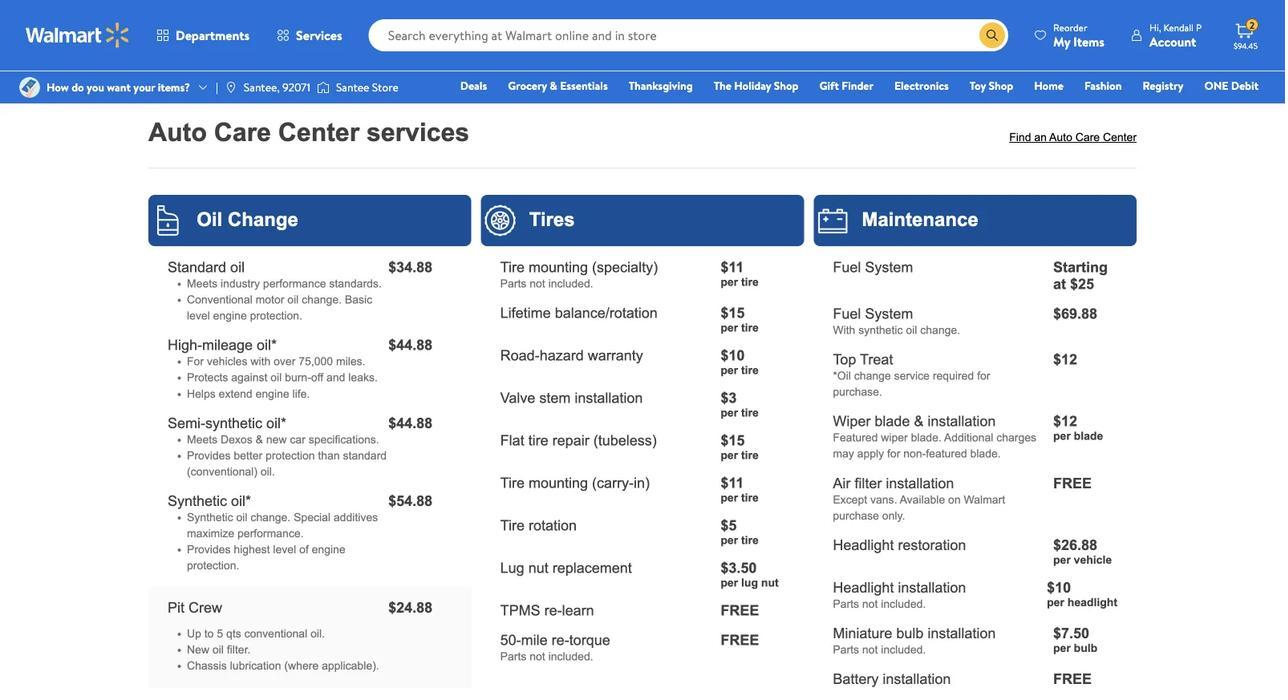 Task type: locate. For each thing, give the bounding box(es) containing it.
0 horizontal spatial  image
[[225, 81, 237, 94]]

$94.45
[[1234, 40, 1258, 51]]

my
[[1054, 33, 1071, 50]]

santee
[[336, 79, 370, 95]]

&
[[550, 78, 558, 94]]

 image right |
[[225, 81, 237, 94]]

Search search field
[[369, 19, 1009, 51]]

services
[[296, 26, 342, 44]]

 image right 92071 on the left top of the page
[[317, 79, 330, 96]]

grocery & essentials link
[[501, 77, 615, 94]]

santee, 92071
[[244, 79, 311, 95]]

kendall
[[1164, 20, 1194, 34]]

electronics link
[[888, 77, 957, 94]]

toy
[[970, 78, 987, 94]]

hi, kendall p account
[[1150, 20, 1202, 50]]

0 horizontal spatial shop
[[774, 78, 799, 94]]

gift finder
[[820, 78, 874, 94]]

shop right holiday
[[774, 78, 799, 94]]

registry
[[1143, 78, 1184, 94]]

the holiday shop link
[[707, 77, 806, 94]]

departments
[[176, 26, 250, 44]]

departments button
[[143, 16, 263, 55]]

deals
[[461, 78, 487, 94]]

deals link
[[453, 77, 495, 94]]

the holiday shop
[[714, 78, 799, 94]]

shop
[[774, 78, 799, 94], [989, 78, 1014, 94]]

1 horizontal spatial  image
[[317, 79, 330, 96]]

debit
[[1232, 78, 1259, 94]]

account
[[1150, 33, 1197, 50]]

92071
[[283, 79, 311, 95]]

fashion
[[1085, 78, 1122, 94]]

santee,
[[244, 79, 280, 95]]

one debit walmart+
[[1205, 78, 1259, 116]]

your
[[134, 79, 155, 95]]

the
[[714, 78, 732, 94]]

 image
[[19, 77, 40, 98]]

how
[[47, 79, 69, 95]]

fashion link
[[1078, 77, 1130, 94]]

 image for santee store
[[317, 79, 330, 96]]

do
[[72, 79, 84, 95]]

2 shop from the left
[[989, 78, 1014, 94]]

1 horizontal spatial shop
[[989, 78, 1014, 94]]

shop right the toy
[[989, 78, 1014, 94]]

how do you want your items?
[[47, 79, 190, 95]]

 image
[[317, 79, 330, 96], [225, 81, 237, 94]]



Task type: vqa. For each thing, say whether or not it's contained in the screenshot.
life,
no



Task type: describe. For each thing, give the bounding box(es) containing it.
search icon image
[[986, 29, 999, 42]]

home link
[[1028, 77, 1072, 94]]

items
[[1074, 33, 1105, 50]]

p
[[1197, 20, 1202, 34]]

reorder
[[1054, 20, 1088, 34]]

gift finder link
[[813, 77, 881, 94]]

finder
[[842, 78, 874, 94]]

free tire repair & warranty image
[[161, 0, 1124, 53]]

toy shop link
[[963, 77, 1021, 94]]

walmart image
[[26, 22, 130, 48]]

one
[[1205, 78, 1229, 94]]

services button
[[263, 16, 356, 55]]

items?
[[158, 79, 190, 95]]

thanksgiving link
[[622, 77, 700, 94]]

grocery
[[508, 78, 547, 94]]

Walmart Site-Wide search field
[[369, 19, 1009, 51]]

home
[[1035, 78, 1064, 94]]

holiday
[[735, 78, 772, 94]]

 image for santee, 92071
[[225, 81, 237, 94]]

walmart+ link
[[1204, 100, 1267, 117]]

you
[[87, 79, 104, 95]]

2
[[1250, 18, 1255, 32]]

santee store
[[336, 79, 399, 95]]

1 shop from the left
[[774, 78, 799, 94]]

grocery & essentials
[[508, 78, 608, 94]]

one debit link
[[1198, 77, 1267, 94]]

walmart+
[[1211, 100, 1259, 116]]

electronics
[[895, 78, 949, 94]]

want
[[107, 79, 131, 95]]

essentials
[[560, 78, 608, 94]]

reorder my items
[[1054, 20, 1105, 50]]

thanksgiving
[[629, 78, 693, 94]]

|
[[216, 79, 218, 95]]

gift
[[820, 78, 840, 94]]

store
[[372, 79, 399, 95]]

registry link
[[1136, 77, 1191, 94]]

hi,
[[1150, 20, 1162, 34]]

toy shop
[[970, 78, 1014, 94]]



